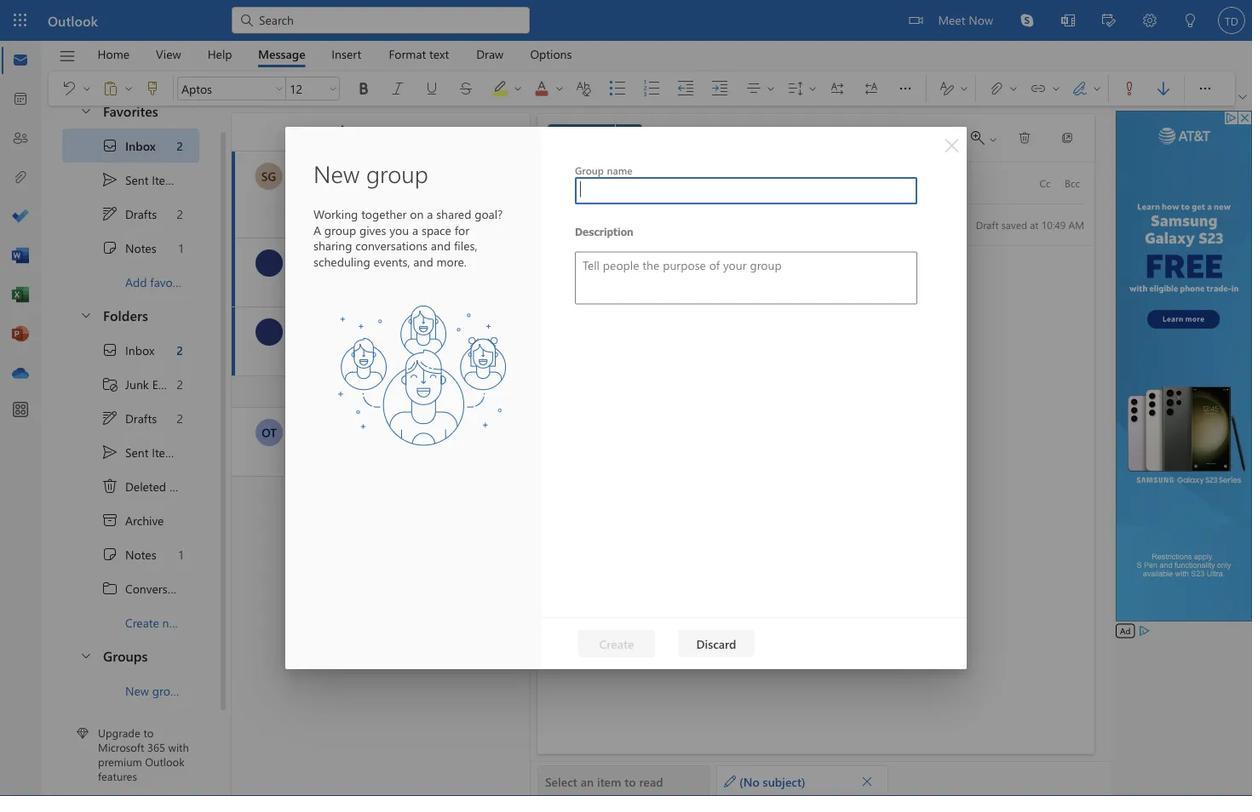 Task type: locate. For each thing, give the bounding box(es) containing it.
1 vertical spatial mon
[[448, 333, 470, 347]]

1 vertical spatial security
[[391, 332, 433, 348]]

1 vertical spatial 
[[101, 546, 118, 563]]

1 vertical spatial 
[[101, 443, 118, 460]]

discard button
[[678, 630, 755, 657]]

1  tree item from the top
[[62, 128, 199, 162]]

2  from the top
[[101, 409, 118, 426]]

1 mon from the top
[[448, 264, 470, 278]]

1 vertical spatial 
[[101, 341, 118, 358]]

tree
[[62, 333, 218, 639]]

tree containing 
[[62, 333, 218, 639]]

 button inside favorites tree item
[[71, 94, 100, 126]]

1  notes from the top
[[101, 239, 156, 256]]

tab list
[[84, 41, 585, 67]]

items down favorites tree item
[[152, 171, 181, 187]]

sent down favorites tree item
[[125, 171, 149, 187]]

0 vertical spatial select a conversation checkbox
[[256, 250, 290, 277]]

 left  button
[[328, 83, 338, 94]]

mon 10/2
[[448, 264, 492, 278], [448, 333, 492, 347]]

drafts inside 'tree'
[[125, 410, 157, 426]]

0 vertical spatial  tree item
[[62, 128, 199, 162]]

2 vertical spatial group
[[152, 682, 184, 698]]

 drafts inside favorites "tree"
[[101, 205, 157, 222]]

 button
[[566, 75, 600, 102]]

learn more
[[369, 205, 430, 221]]


[[58, 47, 76, 65]]

select a conversation checkbox containing mt
[[256, 250, 290, 277]]

 inbox inside 'tree'
[[101, 341, 154, 358]]

create for create
[[599, 636, 634, 652]]

 down message button
[[274, 83, 284, 94]]

1 horizontal spatial to
[[342, 432, 353, 448]]

 inside favorites "tree"
[[101, 137, 118, 154]]

 down favorites tree item
[[101, 137, 118, 154]]

0 vertical spatial  drafts
[[101, 205, 157, 222]]

0 horizontal spatial new
[[162, 614, 184, 630]]

1 vertical spatial items
[[152, 444, 181, 460]]

 tree item
[[62, 128, 199, 162], [62, 333, 199, 367]]

1 microsoft account team from the top
[[290, 246, 418, 261]]

clipboard group
[[52, 72, 169, 106]]

info
[[436, 263, 457, 279], [436, 332, 457, 348]]

DescriptionTell people the purpose of your group text field
[[576, 253, 916, 304]]

2  notes from the top
[[101, 546, 156, 563]]

create inside create new folder tree item
[[125, 614, 159, 630]]

inbox inside favorites "tree"
[[125, 137, 156, 153]]

team for verification
[[391, 246, 418, 261]]

0 vertical spatial 
[[101, 205, 118, 222]]

microsoft account team down gives
[[290, 246, 418, 261]]

microsoft account security info was added
[[290, 332, 518, 348]]

premium
[[98, 754, 142, 769]]

outlook up 
[[48, 11, 98, 29]]

2 up favorite
[[177, 205, 183, 221]]


[[389, 80, 406, 97]]

 inside 'tree'
[[101, 443, 118, 460]]

1 mon 10/2 from the top
[[448, 264, 492, 278]]

0 vertical spatial mon
[[448, 264, 470, 278]]

mon for verification
[[448, 264, 470, 278]]

1 vertical spatial select a conversation checkbox
[[256, 419, 290, 446]]

tab list inside the 'new group' application
[[84, 41, 585, 67]]

 button inside groups tree item
[[71, 639, 100, 671]]

new group down groups tree item on the left of the page
[[125, 682, 184, 698]]

mon 10/2 down verification
[[448, 333, 492, 347]]

security
[[391, 263, 433, 279], [391, 332, 433, 348]]

 tree item up junk
[[62, 333, 199, 367]]


[[863, 80, 880, 97]]

new group inside document
[[313, 158, 428, 189]]

1 vertical spatial new group
[[125, 682, 184, 698]]

0 vertical spatial  tree item
[[62, 196, 199, 230]]

items up " deleted items"
[[152, 444, 181, 460]]

sent up  tree item at the left bottom of page
[[125, 444, 149, 460]]

 down 
[[101, 546, 118, 563]]

 button
[[329, 118, 356, 146]]

 up "add favorite" tree item
[[101, 239, 118, 256]]

1 vertical spatial  inbox
[[101, 341, 154, 358]]

1 drafts from the top
[[125, 205, 157, 221]]

 inside favorites "tree"
[[101, 239, 118, 256]]

 inside 'tree'
[[101, 409, 118, 426]]

reading pane main content
[[531, 106, 1112, 796]]

welcome
[[290, 432, 339, 448]]

premium features image
[[77, 728, 89, 740]]

2  tree item from the top
[[62, 537, 199, 571]]

0 horizontal spatial 
[[101, 477, 118, 494]]

1 vertical spatial to
[[143, 726, 154, 741]]

outlook right premium
[[145, 754, 185, 769]]

microsoft account team image
[[256, 250, 283, 277]]

1 vertical spatial  tree item
[[62, 401, 199, 435]]

mon
[[448, 264, 470, 278], [448, 333, 470, 347]]

 sent items
[[101, 171, 181, 188], [101, 443, 181, 460]]

 for 
[[101, 409, 118, 426]]

 inbox down favorites tree item
[[101, 137, 156, 154]]

games
[[323, 160, 360, 175]]

security for verification
[[391, 263, 433, 279]]

2 right junk
[[177, 376, 183, 392]]

0 vertical spatial 
[[101, 171, 118, 188]]

1 vertical spatial 1
[[179, 546, 183, 562]]

draw
[[476, 46, 504, 62]]

items for  tree item at the left bottom of page
[[169, 478, 198, 494]]

 button
[[135, 75, 169, 102]]

inbox up  junk email 2
[[125, 342, 154, 358]]

an
[[581, 774, 594, 789]]

0 vertical spatial security
[[391, 263, 433, 279]]

 inside button
[[1018, 131, 1031, 145]]

0 horizontal spatial new
[[125, 682, 149, 698]]

a right you
[[412, 222, 418, 238]]

 notes
[[101, 239, 156, 256], [101, 546, 156, 563]]

home
[[98, 46, 129, 62]]

 button for folders
[[71, 299, 100, 330]]

1 vertical spatial notes
[[125, 546, 156, 562]]

options
[[530, 46, 572, 62]]

2 horizontal spatial outlook
[[290, 415, 332, 431]]

items for second the  tree item from the bottom
[[152, 171, 181, 187]]

1 10/2 from the top
[[473, 264, 492, 278]]

1  from the top
[[101, 171, 118, 188]]

inbox
[[291, 122, 326, 140], [125, 137, 156, 153], [125, 342, 154, 358]]

 tree item up "add favorite" tree item
[[62, 196, 199, 230]]

info for verification
[[436, 263, 457, 279]]

items inside favorites "tree"
[[152, 171, 181, 187]]

1 vertical spatial team
[[391, 315, 418, 330]]

2 vertical spatial outlook
[[145, 754, 185, 769]]

1
[[179, 240, 183, 255], [179, 546, 183, 562]]

1 mt from the top
[[260, 255, 278, 271]]

1 down  tree item
[[179, 546, 183, 562]]

 button left the favorites
[[71, 94, 100, 126]]

tab list containing home
[[84, 41, 585, 67]]

0 vertical spatial new
[[313, 158, 360, 189]]

group down groups tree item on the left of the page
[[152, 682, 184, 698]]

2 select a conversation checkbox from the top
[[256, 419, 290, 446]]

new right your
[[383, 432, 405, 448]]

word image
[[12, 248, 29, 265]]

mt
[[260, 255, 278, 271], [260, 324, 278, 340]]

1 notes from the top
[[125, 240, 156, 255]]

create inside create button
[[599, 636, 634, 652]]

now
[[969, 11, 993, 27]]

1 horizontal spatial 
[[1018, 131, 1031, 145]]

 tree item
[[62, 162, 199, 196], [62, 435, 199, 469]]

 for  button in the folders tree item
[[79, 307, 93, 321]]

0 horizontal spatial outlook
[[48, 11, 98, 29]]

2 notes from the top
[[125, 546, 156, 562]]

0 horizontal spatial to
[[143, 726, 154, 741]]

mon left added
[[448, 333, 470, 347]]

1 vertical spatial microsoft account team
[[290, 315, 418, 330]]

outlook inside message list no conversations selected list box
[[290, 415, 332, 431]]

1 vertical spatial 
[[101, 409, 118, 426]]

0 vertical spatial info
[[436, 263, 457, 279]]

1 vertical spatial create
[[599, 636, 634, 652]]

2  tree item from the top
[[62, 401, 199, 435]]

 button
[[1050, 124, 1084, 152]]

mt inside microsoft account team image
[[260, 324, 278, 340]]


[[575, 80, 592, 97]]


[[457, 80, 474, 97]]

Select a conversation checkbox
[[256, 250, 290, 277], [256, 419, 290, 446]]

 drafts for 
[[101, 409, 157, 426]]

2 mt from the top
[[260, 324, 278, 340]]

 right 
[[988, 135, 998, 145]]

and left more.
[[413, 253, 433, 269]]

draw button
[[464, 41, 516, 67]]

 tree item up add
[[62, 230, 199, 264]]

1  inbox from the top
[[101, 137, 156, 154]]

0 vertical spatial new group
[[313, 158, 428, 189]]

2  from the top
[[101, 546, 118, 563]]

 tree item
[[62, 503, 199, 537]]

1 vertical spatial  tree item
[[62, 435, 199, 469]]

1 horizontal spatial outlook
[[145, 754, 185, 769]]

 drafts up "add favorite" tree item
[[101, 205, 157, 222]]

1 vertical spatial sent
[[125, 444, 149, 460]]

 notes inside 'tree'
[[101, 546, 156, 563]]

mt up microsoft account team image
[[260, 255, 278, 271]]

0 horizontal spatial create
[[125, 614, 159, 630]]

 right  
[[1018, 131, 1031, 145]]

and
[[431, 238, 451, 253], [413, 253, 433, 269]]

new group inside tree item
[[125, 682, 184, 698]]

1 select a conversation checkbox from the top
[[256, 250, 290, 277]]

select a conversation checkbox containing ot
[[256, 419, 290, 446]]

 button
[[468, 120, 492, 144]]

1  tree item from the top
[[62, 230, 199, 264]]

tree inside the 'new group' application
[[62, 333, 218, 639]]

decrease indent image
[[677, 80, 711, 97]]

1 vertical spatial new
[[125, 682, 149, 698]]

 drafts
[[101, 205, 157, 222], [101, 409, 157, 426]]

1 horizontal spatial create
[[599, 636, 634, 652]]

tags group
[[1112, 72, 1181, 102]]

team up microsoft account security info verification
[[391, 246, 418, 261]]

 tree item down the favorites
[[62, 128, 199, 162]]


[[274, 83, 284, 94], [328, 83, 338, 94], [79, 103, 93, 117], [988, 135, 998, 145], [79, 307, 93, 321], [79, 648, 93, 662]]

1 1 from the top
[[179, 240, 183, 255]]

2 microsoft account team from the top
[[290, 315, 418, 330]]

account down conversations
[[345, 263, 388, 279]]

new down groups tree item on the left of the page
[[125, 682, 149, 698]]

folders tree item
[[62, 299, 199, 333]]

0 horizontal spatial a
[[412, 222, 418, 238]]

1 vertical spatial drafts
[[125, 410, 157, 426]]

1  sent items from the top
[[101, 171, 181, 188]]

10/2 down files,
[[473, 264, 492, 278]]

0 vertical spatial group
[[366, 158, 428, 189]]

2  drafts from the top
[[101, 409, 157, 426]]

create new folder
[[125, 614, 218, 630]]

 tree item
[[62, 367, 199, 401]]

to inside upgrade to microsoft 365 with premium outlook features
[[143, 726, 154, 741]]

 up  tree item at the left bottom of page
[[101, 443, 118, 460]]

0 vertical spatial  inbox
[[101, 137, 156, 154]]

soma games
[[290, 160, 360, 175]]

working together on a shared goal? a group gives you a space for sharing conversations and files, scheduling events, and more.
[[313, 206, 503, 269]]

0 vertical spatial create
[[125, 614, 159, 630]]

items right the deleted
[[169, 478, 198, 494]]

1  tree item from the top
[[62, 196, 199, 230]]

1 sent from the top
[[125, 171, 149, 187]]

2 inside  junk email 2
[[177, 376, 183, 392]]

microsoft account team for microsoft account security info verification
[[290, 246, 418, 261]]

 notes inside favorites "tree"
[[101, 239, 156, 256]]

0 vertical spatial to
[[342, 432, 353, 448]]

to for your
[[342, 432, 353, 448]]

1 security from the top
[[391, 263, 433, 279]]

0 vertical spatial microsoft account team
[[290, 246, 418, 261]]

folder
[[187, 614, 218, 630]]

group up learn more
[[366, 158, 428, 189]]

2  inbox from the top
[[101, 341, 154, 358]]

bcc
[[1065, 176, 1080, 190]]

account
[[345, 246, 388, 261], [345, 263, 388, 279], [345, 315, 388, 330], [345, 332, 388, 348], [479, 432, 521, 448]]

account down microsoft account security info verification
[[345, 332, 388, 348]]

inbox left 
[[291, 122, 326, 140]]

sent inside favorites "tree"
[[125, 171, 149, 187]]


[[101, 171, 118, 188], [101, 443, 118, 460]]

 button
[[854, 75, 888, 102]]

1 vertical spatial mon 10/2
[[448, 333, 492, 347]]

1 vertical spatial 
[[101, 477, 118, 494]]

2 down favorites tree item
[[177, 137, 183, 153]]

new group up learn
[[313, 158, 428, 189]]

0 vertical spatial  sent items
[[101, 171, 181, 188]]

 tree item down favorites tree item
[[62, 162, 199, 196]]

notes up add
[[125, 240, 156, 255]]

 tree item
[[62, 230, 199, 264], [62, 537, 199, 571]]

2  from the top
[[101, 341, 118, 358]]

1 vertical spatial new
[[162, 614, 184, 630]]

create button
[[578, 630, 655, 657]]

2 1 from the top
[[179, 546, 183, 562]]

1 vertical spatial mt
[[260, 324, 278, 340]]

0 vertical spatial items
[[152, 171, 181, 187]]

new up working
[[313, 158, 360, 189]]

account right thu
[[479, 432, 521, 448]]

 notes up "add favorite" tree item
[[101, 239, 156, 256]]

favorites tree
[[62, 87, 199, 299]]

0 horizontal spatial new group
[[125, 682, 184, 698]]

 left groups
[[79, 648, 93, 662]]

 button left folders
[[71, 299, 100, 330]]

new inside document
[[313, 158, 360, 189]]

0 vertical spatial 1
[[179, 240, 183, 255]]

 for  button in the favorites tree item
[[79, 103, 93, 117]]

 up "add favorite" tree item
[[101, 205, 118, 222]]

 inside  
[[988, 135, 998, 145]]

discard
[[696, 636, 736, 652]]

2 vertical spatial to
[[625, 774, 636, 789]]

2  sent items from the top
[[101, 443, 181, 460]]

select
[[545, 774, 577, 789]]

drafts up add
[[125, 205, 157, 221]]


[[101, 239, 118, 256], [101, 546, 118, 563]]

 button
[[1112, 75, 1146, 102]]


[[355, 80, 372, 97]]

0 vertical spatial team
[[391, 246, 418, 261]]

to inside message list no conversations selected list box
[[342, 432, 353, 448]]

3 2 from the top
[[177, 342, 183, 358]]

0 vertical spatial notes
[[125, 240, 156, 255]]

conversations
[[355, 238, 428, 253]]

1 team from the top
[[391, 246, 418, 261]]

to
[[342, 432, 353, 448], [143, 726, 154, 741], [625, 774, 636, 789]]

items inside " deleted items"
[[169, 478, 198, 494]]

 
[[971, 131, 998, 145]]

 sent items inside 'tree'
[[101, 443, 181, 460]]

2 down 'email'
[[177, 410, 183, 426]]

1  from the top
[[101, 205, 118, 222]]

 for  button underneath message button
[[274, 83, 284, 94]]

info down files,
[[436, 263, 457, 279]]

info left was
[[436, 332, 457, 348]]

Message body, press Alt+F10 to exit text field
[[548, 260, 1084, 497]]

new group dialog
[[0, 0, 1252, 796]]

group inside new group tree item
[[152, 682, 184, 698]]

0 vertical spatial sent
[[125, 171, 149, 187]]

1 horizontal spatial new group
[[313, 158, 428, 189]]

1 vertical spatial  tree item
[[62, 537, 199, 571]]

group right a
[[324, 222, 356, 238]]


[[945, 139, 959, 152]]

 tree item for 
[[62, 196, 199, 230]]

2  from the top
[[101, 443, 118, 460]]

draft saved at 10:49 am
[[976, 218, 1084, 231]]

to inside button
[[625, 774, 636, 789]]

0 vertical spatial  tree item
[[62, 162, 199, 196]]

team up the microsoft account security info was added
[[391, 315, 418, 330]]

 for first  tree item
[[101, 137, 118, 154]]

 tree item down junk
[[62, 401, 199, 435]]

more
[[402, 205, 430, 221]]

0 vertical spatial  notes
[[101, 239, 156, 256]]

a right on
[[427, 206, 433, 222]]

mt down microsoft account team icon
[[260, 324, 278, 340]]

cc
[[1040, 176, 1051, 190]]

Add a subject text field
[[537, 211, 961, 238]]

1 up favorite
[[179, 240, 183, 255]]

2 vertical spatial items
[[169, 478, 198, 494]]

group
[[366, 158, 428, 189], [324, 222, 356, 238], [152, 682, 184, 698]]

 button left groups
[[71, 639, 100, 671]]

more apps image
[[12, 402, 29, 419]]

 tree item up the deleted
[[62, 435, 199, 469]]

notes inside favorites "tree"
[[125, 240, 156, 255]]

(no
[[739, 774, 760, 789]]

1 vertical spatial  sent items
[[101, 443, 181, 460]]

 sent items down favorites tree item
[[101, 171, 181, 188]]

draft
[[976, 218, 999, 231]]

2 horizontal spatial to
[[625, 774, 636, 789]]

view
[[156, 46, 181, 62]]

 up 
[[101, 477, 118, 494]]

0 vertical spatial drafts
[[125, 205, 157, 221]]

10/2 for verification
[[473, 264, 492, 278]]

 sent items up the deleted
[[101, 443, 181, 460]]

 left the favorites
[[79, 103, 93, 117]]

 button inside the folders tree item
[[71, 299, 100, 330]]

1 vertical spatial outlook
[[290, 415, 332, 431]]

0 vertical spatial 
[[1018, 131, 1031, 145]]

select a conversation checkbox left the team
[[256, 419, 290, 446]]

drafts inside favorites "tree"
[[125, 205, 157, 221]]

mon 10/2 down files,
[[448, 264, 492, 278]]


[[101, 137, 118, 154], [101, 341, 118, 358]]

1 vertical spatial  drafts
[[101, 409, 157, 426]]

microsoft account team up the microsoft account security info was added
[[290, 315, 418, 330]]

saved
[[1001, 218, 1027, 231]]

2 mon from the top
[[448, 333, 470, 347]]

1 horizontal spatial group
[[324, 222, 356, 238]]

1 vertical spatial group
[[324, 222, 356, 238]]

1  drafts from the top
[[101, 205, 157, 222]]

0 vertical spatial 
[[101, 239, 118, 256]]

 inside favorites "tree"
[[101, 205, 118, 222]]

 inbox down the folders tree item
[[101, 341, 154, 358]]

a
[[427, 206, 433, 222], [412, 222, 418, 238]]

new inside message list no conversations selected list box
[[383, 432, 405, 448]]

outlook inside banner
[[48, 11, 98, 29]]

0 vertical spatial mon 10/2
[[448, 264, 492, 278]]

0 vertical spatial new
[[383, 432, 405, 448]]

2 team from the top
[[391, 315, 418, 330]]

and left files,
[[431, 238, 451, 253]]

outlook up welcome
[[290, 415, 332, 431]]

notes down archive
[[125, 546, 156, 562]]

2 security from the top
[[391, 332, 433, 348]]

1 horizontal spatial new
[[383, 432, 405, 448]]

 inside groups tree item
[[79, 648, 93, 662]]


[[423, 80, 440, 97]]


[[971, 131, 985, 145]]

microsoft account team for microsoft account security info was added
[[290, 315, 418, 330]]

select an item to read
[[545, 774, 663, 789]]

drafts down  junk email 2
[[125, 410, 157, 426]]

0 vertical spatial outlook
[[48, 11, 98, 29]]

new left folder at the bottom left of page
[[162, 614, 184, 630]]

2 mon 10/2 from the top
[[448, 333, 492, 347]]

2 10/2 from the top
[[473, 333, 492, 347]]

 drafts down  tree item
[[101, 409, 157, 426]]

 inside 'tree'
[[101, 341, 118, 358]]

 for  button in groups tree item
[[79, 648, 93, 662]]

description
[[575, 226, 634, 238]]

select a conversation checkbox for microsoft account security info verification
[[256, 250, 290, 277]]

1 vertical spatial 10/2
[[473, 333, 492, 347]]

Select a conversation checkbox
[[256, 319, 290, 346]]

2 up 'email'
[[177, 342, 183, 358]]

1 vertical spatial info
[[436, 332, 457, 348]]

 down favorites tree item
[[101, 171, 118, 188]]

soma games image
[[255, 163, 282, 190]]

security down conversations
[[391, 263, 433, 279]]

 up 
[[101, 341, 118, 358]]

 tree item
[[62, 571, 199, 605]]

select an item to read button
[[537, 766, 710, 796]]

 left folders
[[79, 307, 93, 321]]

0 vertical spatial mt
[[260, 255, 278, 271]]

set your advertising preferences image
[[1137, 624, 1151, 638]]

 tree item inside 'tree'
[[62, 537, 199, 571]]

 inside tree item
[[101, 477, 118, 494]]

 (no subject)
[[724, 774, 805, 789]]

powerpoint image
[[12, 326, 29, 343]]

1  from the top
[[101, 137, 118, 154]]

2 drafts from the top
[[125, 410, 157, 426]]

1  from the top
[[101, 239, 118, 256]]


[[144, 80, 161, 97]]

events,
[[374, 253, 410, 269]]

0 vertical spatial 
[[101, 137, 118, 154]]

5 2 from the top
[[177, 410, 183, 426]]

to right upgrade
[[143, 726, 154, 741]]

1 horizontal spatial new
[[313, 158, 360, 189]]

security left was
[[391, 332, 433, 348]]

 tree item
[[62, 196, 199, 230], [62, 401, 199, 435]]

 tree item down  archive
[[62, 537, 199, 571]]

to left the read
[[625, 774, 636, 789]]

 inside favorites tree item
[[79, 103, 93, 117]]

message list section
[[232, 109, 530, 796]]

1 vertical spatial  tree item
[[62, 333, 199, 367]]

you
[[390, 222, 409, 238]]

1 vertical spatial  notes
[[101, 546, 156, 563]]

 notes up  tree item
[[101, 546, 156, 563]]

4 2 from the top
[[177, 376, 183, 392]]

0 vertical spatial 10/2
[[473, 264, 492, 278]]

new
[[383, 432, 405, 448], [162, 614, 184, 630]]

mail image
[[12, 52, 29, 69]]

select a conversation checkbox left sharing
[[256, 250, 290, 277]]

 down 
[[101, 409, 118, 426]]

mt inside microsoft account team icon
[[260, 255, 278, 271]]

mon down files,
[[448, 264, 470, 278]]

 inside the folders tree item
[[79, 307, 93, 321]]

numbering image
[[643, 80, 677, 97]]

0 horizontal spatial group
[[152, 682, 184, 698]]

to down the team
[[342, 432, 353, 448]]

0 vertical spatial  tree item
[[62, 230, 199, 264]]

new group document
[[0, 0, 1252, 796]]

outlook banner
[[0, 0, 1252, 41]]

10/2 down verification
[[473, 333, 492, 347]]

2 info from the top
[[436, 332, 457, 348]]

1 info from the top
[[436, 263, 457, 279]]

group
[[575, 164, 604, 177]]

inbox down favorites tree item
[[125, 137, 156, 153]]

people image
[[12, 130, 29, 147]]



Task type: describe. For each thing, give the bounding box(es) containing it.
cc button
[[1031, 169, 1059, 197]]

 button
[[492, 120, 520, 144]]

microsoft inside upgrade to microsoft 365 with premium outlook features
[[98, 740, 144, 755]]

 button left  button
[[326, 77, 340, 101]]

2 sent from the top
[[125, 444, 149, 460]]

2 horizontal spatial group
[[366, 158, 428, 189]]

account up the microsoft account security info was added
[[345, 315, 388, 330]]

1 horizontal spatial a
[[427, 206, 433, 222]]

inbox inside inbox 
[[291, 122, 326, 140]]

 inbox inside favorites "tree"
[[101, 137, 156, 154]]

shared
[[436, 206, 471, 222]]

mon for was
[[448, 333, 470, 347]]

groups tree item
[[62, 639, 199, 673]]

 button for groups
[[71, 639, 100, 671]]

read
[[639, 774, 663, 789]]

mt for microsoft account security info verification
[[260, 255, 278, 271]]

 button
[[347, 75, 381, 102]]

 button
[[934, 132, 962, 159]]

to for microsoft
[[143, 726, 154, 741]]

 button down message button
[[273, 77, 286, 101]]

 for 
[[1018, 131, 1031, 145]]

insert
[[332, 46, 361, 62]]

outlook link
[[48, 0, 98, 41]]

drafts for 
[[125, 410, 157, 426]]

2  tree item from the top
[[62, 435, 199, 469]]

add favorite tree item
[[62, 264, 199, 299]]

new inside tree item
[[162, 614, 184, 630]]

 button for favorites
[[71, 94, 100, 126]]

create for create new folder
[[125, 614, 159, 630]]

1  tree item from the top
[[62, 162, 199, 196]]

 button
[[415, 75, 449, 102]]


[[829, 80, 846, 97]]

folders
[[103, 305, 148, 323]]

am
[[1069, 218, 1084, 231]]

1 inside favorites "tree"
[[179, 240, 183, 255]]

select a conversation checkbox for welcome to your new outlook.com account
[[256, 419, 290, 446]]

more.
[[436, 253, 467, 269]]

verification
[[461, 263, 521, 279]]

text
[[429, 46, 449, 62]]


[[724, 776, 736, 787]]


[[497, 124, 514, 141]]

add
[[125, 274, 147, 289]]

on
[[410, 206, 424, 222]]

 notes for  tree item in 'tree'
[[101, 546, 156, 563]]

format text button
[[376, 41, 462, 67]]

excel image
[[12, 287, 29, 304]]

with
[[168, 740, 189, 755]]

outlook team image
[[256, 419, 283, 446]]

insert button
[[319, 41, 374, 67]]

 deleted items
[[101, 477, 198, 494]]

format text
[[389, 46, 449, 62]]

to do image
[[12, 209, 29, 226]]

inbox 
[[291, 122, 351, 141]]

upgrade
[[98, 726, 140, 741]]

1 2 from the top
[[177, 137, 183, 153]]

microsoft account team image
[[256, 319, 283, 346]]

space
[[422, 222, 451, 238]]

 for  deleted items
[[101, 477, 118, 494]]

files image
[[12, 169, 29, 187]]

goal?
[[475, 206, 503, 222]]

meet now
[[938, 11, 993, 27]]

ad
[[1120, 625, 1131, 637]]

 button
[[449, 75, 483, 102]]

items for second the  tree item from the top
[[152, 444, 181, 460]]

 button
[[820, 75, 854, 102]]

Group name text field
[[580, 179, 912, 199]]

group inside working together on a shared goal? a group gives you a space for sharing conversations and files, scheduling events, and more.
[[324, 222, 356, 238]]


[[861, 776, 873, 787]]


[[334, 124, 351, 141]]

 for 
[[101, 205, 118, 222]]

 sent items inside favorites "tree"
[[101, 171, 181, 188]]

home button
[[85, 41, 142, 67]]

info for was
[[436, 332, 457, 348]]

welcome to your new outlook.com account
[[290, 432, 521, 448]]

mon 10/2 for was
[[448, 333, 492, 347]]

bcc button
[[1059, 169, 1086, 197]]

drafts for 
[[125, 205, 157, 221]]

 for 1st  tree item from the bottom
[[101, 341, 118, 358]]

team
[[335, 415, 363, 431]]

left-rail-appbar navigation
[[3, 41, 37, 394]]

 tree item for 
[[62, 401, 199, 435]]

to
[[567, 174, 579, 190]]

10/2 for was
[[473, 333, 492, 347]]

options button
[[517, 41, 585, 67]]


[[1155, 80, 1172, 97]]

 notes for second  tree item from the bottom of the the 'new group' application
[[101, 239, 156, 256]]

was
[[461, 332, 481, 348]]

thu
[[452, 434, 469, 447]]

 button
[[855, 770, 879, 793]]

view button
[[143, 41, 194, 67]]

deleted
[[125, 478, 166, 494]]

sharing
[[313, 238, 352, 253]]

outlook for outlook team
[[290, 415, 332, 431]]

together
[[361, 206, 407, 222]]

format
[[389, 46, 426, 62]]

outlook.com
[[408, 432, 476, 448]]

email
[[152, 376, 180, 392]]

favorites
[[103, 101, 158, 119]]

 button
[[381, 75, 415, 102]]

mt for microsoft account security info was added
[[260, 324, 278, 340]]

junk
[[125, 376, 149, 392]]

 inside favorites "tree"
[[101, 171, 118, 188]]

new group tree item
[[62, 673, 199, 707]]

favorites tree item
[[62, 94, 199, 128]]

To text field
[[608, 173, 1031, 193]]

files,
[[454, 238, 477, 253]]

help button
[[195, 41, 245, 67]]

mon 10/2 for verification
[[448, 264, 492, 278]]

team for was
[[391, 315, 418, 330]]

upgrade to microsoft 365 with premium outlook features
[[98, 726, 189, 784]]

onedrive image
[[12, 365, 29, 382]]

2  tree item from the top
[[62, 333, 199, 367]]

 tree item
[[62, 469, 199, 503]]

new inside tree item
[[125, 682, 149, 698]]

archive
[[125, 512, 164, 528]]

 for  button left of  button
[[328, 83, 338, 94]]

message button
[[245, 41, 318, 67]]

scheduling
[[313, 253, 370, 269]]


[[101, 580, 118, 597]]

bullets image
[[609, 80, 643, 97]]

 drafts for 
[[101, 205, 157, 222]]

favorite
[[150, 274, 190, 289]]

1 inside 'tree'
[[179, 546, 183, 562]]

outlook inside upgrade to microsoft 365 with premium outlook features
[[145, 754, 185, 769]]

sg
[[261, 168, 276, 184]]

added
[[484, 332, 518, 348]]

security for was
[[391, 332, 433, 348]]

new group application
[[0, 0, 1252, 796]]

basic text group
[[177, 72, 922, 106]]

create new folder tree item
[[62, 605, 218, 639]]

at
[[1030, 218, 1039, 231]]

group name
[[575, 164, 633, 177]]

account down gives
[[345, 246, 388, 261]]

9/28
[[472, 434, 492, 447]]

inbox heading
[[269, 113, 356, 151]]

 junk email 2
[[101, 375, 183, 392]]

include group
[[980, 72, 1105, 106]]

calendar image
[[12, 91, 29, 108]]

name
[[607, 164, 633, 177]]

thu 9/28
[[452, 434, 492, 447]]

2 2 from the top
[[177, 205, 183, 221]]

message list no conversations selected list box
[[232, 152, 530, 796]]

your
[[356, 432, 380, 448]]

outlook for outlook
[[48, 11, 98, 29]]

increase indent image
[[711, 80, 745, 97]]

notes inside 'tree'
[[125, 546, 156, 562]]


[[909, 14, 923, 27]]



Task type: vqa. For each thing, say whether or not it's contained in the screenshot.
 NOTES
no



